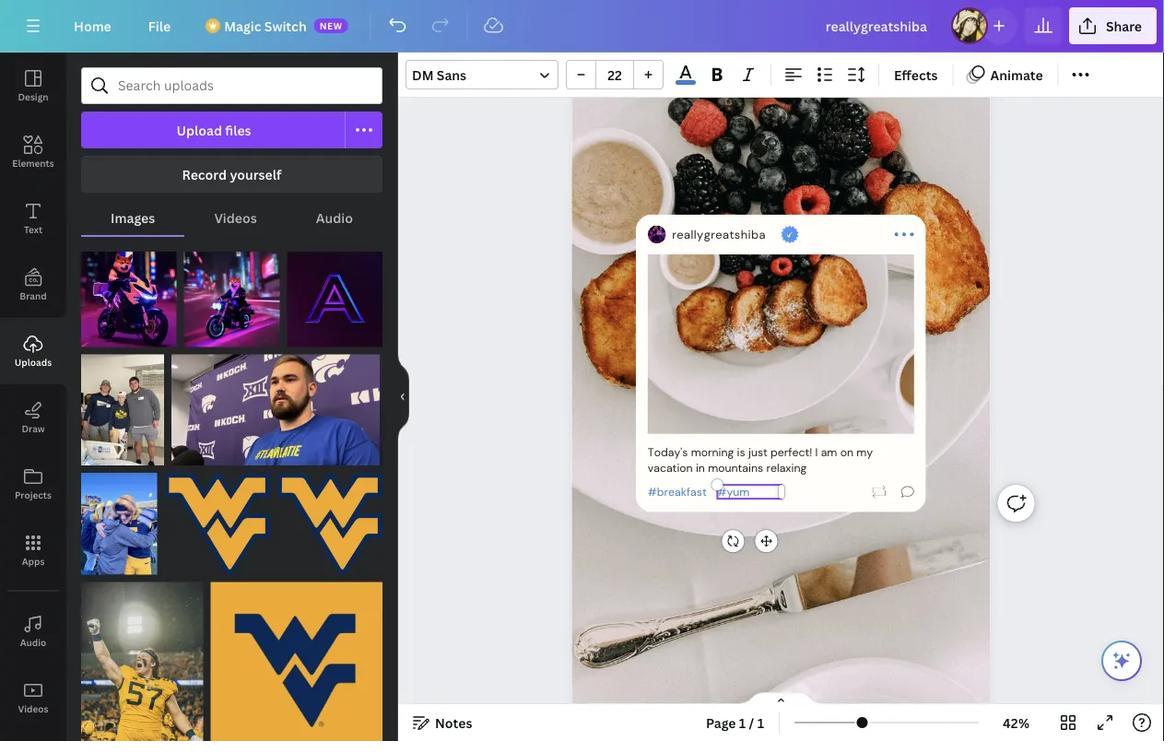 Task type: locate. For each thing, give the bounding box(es) containing it.
0 horizontal spatial audio
[[20, 636, 46, 648]]

brand button
[[0, 252, 66, 318]]

brand
[[20, 289, 47, 302]]

1 horizontal spatial audio
[[316, 209, 353, 226]]

today's morning is just perfect! i am on my vacation in mountains relaxing #breakfast
[[648, 446, 873, 500]]

text
[[24, 223, 43, 235]]

1 vertical spatial audio button
[[0, 598, 66, 665]]

record
[[182, 165, 227, 183]]

1 horizontal spatial videos
[[214, 209, 257, 226]]

1 vertical spatial videos
[[18, 702, 48, 715]]

apps button
[[0, 517, 66, 583]]

group
[[566, 60, 664, 89], [81, 241, 177, 347], [184, 241, 280, 347], [287, 241, 382, 347], [81, 343, 164, 465], [172, 343, 382, 465], [81, 462, 157, 574], [165, 462, 270, 574], [277, 462, 382, 574], [81, 571, 203, 741], [211, 571, 382, 741]]

0 vertical spatial videos button
[[185, 200, 286, 235]]

videos button
[[185, 200, 286, 235], [0, 665, 66, 731]]

1
[[739, 714, 746, 731], [757, 714, 764, 731]]

#yum text field
[[718, 484, 782, 500]]

new
[[320, 19, 343, 32]]

0 horizontal spatial audio button
[[0, 598, 66, 665]]

animate button
[[961, 60, 1050, 89]]

magic switch
[[224, 17, 307, 35]]

Design title text field
[[811, 7, 944, 44]]

notes button
[[406, 708, 480, 737]]

file
[[148, 17, 171, 35]]

1 vertical spatial audio
[[20, 636, 46, 648]]

– – number field
[[602, 66, 628, 83]]

#3081df image
[[676, 80, 696, 85]]

animate
[[990, 66, 1043, 83]]

1 right /
[[757, 714, 764, 731]]

upload files
[[176, 121, 251, 139]]

audio button
[[286, 200, 383, 235], [0, 598, 66, 665]]

canva assistant image
[[1111, 650, 1133, 672]]

projects button
[[0, 451, 66, 517]]

effects button
[[887, 60, 945, 89]]

1 horizontal spatial videos button
[[185, 200, 286, 235]]

files
[[225, 121, 251, 139]]

0 vertical spatial audio button
[[286, 200, 383, 235]]

1 horizontal spatial 1
[[757, 714, 764, 731]]

videos inside side panel tab list
[[18, 702, 48, 715]]

on
[[840, 446, 854, 460]]

audio inside side panel tab list
[[20, 636, 46, 648]]

1 vertical spatial videos button
[[0, 665, 66, 731]]

show pages image
[[737, 691, 825, 706]]

0 horizontal spatial videos
[[18, 702, 48, 715]]

1 left /
[[739, 714, 746, 731]]

audio
[[316, 209, 353, 226], [20, 636, 46, 648]]

design button
[[0, 53, 66, 119]]

videos
[[214, 209, 257, 226], [18, 702, 48, 715]]

hide image
[[397, 353, 409, 441]]

draw button
[[0, 384, 66, 451]]

home
[[74, 17, 111, 35]]

0 vertical spatial audio
[[316, 209, 353, 226]]

0 horizontal spatial 1
[[739, 714, 746, 731]]

uploads
[[15, 356, 52, 368]]

magic
[[224, 17, 261, 35]]

i
[[815, 446, 818, 460]]

0 vertical spatial videos
[[214, 209, 257, 226]]

images
[[111, 209, 155, 226]]



Task type: vqa. For each thing, say whether or not it's contained in the screenshot.
presentations, within Teachers and students at eligible schools get access to premium Canva features at no cost to you. Create visually beautiful lesson plans, presentations, posters, videos, and more.
no



Task type: describe. For each thing, give the bounding box(es) containing it.
my
[[857, 446, 873, 460]]

/
[[749, 714, 754, 731]]

apps
[[22, 555, 45, 567]]

uploads button
[[0, 318, 66, 384]]

vacation
[[648, 462, 693, 476]]

1 horizontal spatial audio button
[[286, 200, 383, 235]]

projects
[[15, 489, 52, 501]]

#yum
[[718, 485, 750, 500]]

file button
[[133, 7, 185, 44]]

dm sans button
[[406, 60, 559, 89]]

in
[[696, 462, 705, 476]]

sans
[[437, 66, 466, 83]]

reallygreatshiba
[[672, 227, 766, 243]]

share
[[1106, 17, 1142, 35]]

#breakfast
[[648, 485, 707, 500]]

record yourself
[[182, 165, 282, 183]]

home link
[[59, 7, 126, 44]]

2 1 from the left
[[757, 714, 764, 731]]

page
[[706, 714, 736, 731]]

design
[[18, 90, 48, 103]]

today's
[[648, 446, 688, 460]]

42%
[[1003, 714, 1029, 731]]

images button
[[81, 200, 185, 235]]

switch
[[264, 17, 307, 35]]

elements button
[[0, 119, 66, 185]]

is
[[737, 446, 746, 460]]

0 horizontal spatial videos button
[[0, 665, 66, 731]]

main menu bar
[[0, 0, 1164, 53]]

upload files button
[[81, 112, 346, 148]]

elements
[[12, 157, 54, 169]]

text button
[[0, 185, 66, 252]]

mountains
[[708, 462, 764, 476]]

side panel tab list
[[0, 53, 66, 731]]

#3081df image
[[676, 80, 696, 85]]

1 1 from the left
[[739, 714, 746, 731]]

morning
[[691, 446, 734, 460]]

upload
[[176, 121, 222, 139]]

notes
[[435, 714, 472, 731]]

42% button
[[986, 708, 1046, 737]]

yourself
[[230, 165, 282, 183]]

bubble image
[[901, 487, 914, 498]]

dm
[[412, 66, 434, 83]]

just
[[749, 446, 768, 460]]

record yourself button
[[81, 156, 383, 193]]

draw
[[22, 422, 45, 435]]

page 1 / 1
[[706, 714, 764, 731]]

relaxing
[[767, 462, 807, 476]]

Search uploads search field
[[118, 68, 371, 103]]

dm sans
[[412, 66, 466, 83]]

perfect!
[[771, 446, 812, 460]]

effects
[[894, 66, 938, 83]]

am
[[821, 446, 837, 460]]

share button
[[1069, 7, 1157, 44]]

refresh outline image
[[873, 486, 886, 499]]



